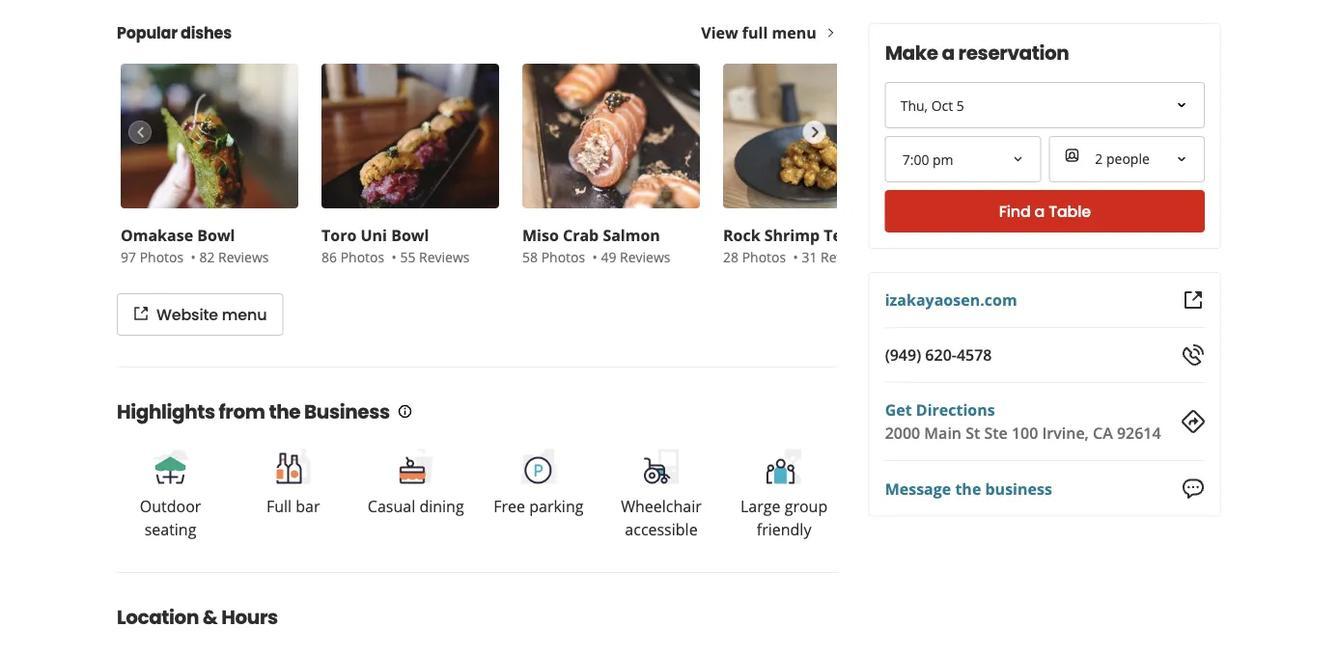 Task type: locate. For each thing, give the bounding box(es) containing it.
st
[[966, 423, 980, 444]]

casual_dining image
[[397, 448, 435, 486]]

0 vertical spatial a
[[942, 40, 955, 67]]

82 reviews
[[199, 248, 269, 266]]

reviews down tempura
[[821, 248, 871, 266]]

bowl
[[197, 225, 235, 246], [391, 225, 429, 246]]

full
[[266, 496, 292, 517]]

a right make
[[942, 40, 955, 67]]

parking
[[529, 496, 584, 517]]

0 horizontal spatial bowl
[[197, 225, 235, 246]]

3 reviews from the left
[[620, 248, 671, 266]]

menu right website
[[222, 304, 267, 325]]

outdoor_seating_sponsored image
[[151, 448, 190, 486]]

photos down rock
[[742, 248, 786, 266]]

photos down uni
[[341, 248, 384, 266]]

website
[[156, 304, 218, 325]]

photos inside the miso crab salmon 58 photos
[[541, 248, 585, 266]]

wheelchair
[[621, 496, 702, 517]]

ca
[[1093, 423, 1113, 444]]

message
[[885, 478, 951, 499]]

2 bowl from the left
[[391, 225, 429, 246]]

large group friendly
[[741, 496, 828, 540]]

dining
[[419, 496, 464, 517]]

full
[[742, 22, 768, 43]]

location
[[117, 604, 199, 631]]

the
[[269, 399, 300, 426], [955, 478, 981, 499]]

0 horizontal spatial a
[[942, 40, 955, 67]]

from
[[219, 399, 265, 426]]

photos
[[140, 248, 184, 266], [341, 248, 384, 266], [541, 248, 585, 266], [742, 248, 786, 266]]

salmon
[[603, 225, 660, 246]]

82
[[199, 248, 215, 266]]

website menu
[[156, 304, 267, 325]]

reviews for omakase bowl
[[218, 248, 269, 266]]

None field
[[887, 138, 1039, 181]]

photos down crab
[[541, 248, 585, 266]]

outdoor
[[140, 496, 201, 517]]

0 horizontal spatial the
[[269, 399, 300, 426]]

a right find
[[1035, 201, 1045, 223]]

0 vertical spatial the
[[269, 399, 300, 426]]

49
[[601, 248, 616, 266]]

1 vertical spatial menu
[[222, 304, 267, 325]]

the inside message the business button
[[955, 478, 981, 499]]

find a table
[[999, 201, 1091, 223]]

a for table
[[1035, 201, 1045, 223]]

28
[[723, 248, 739, 266]]

reviews right 55
[[419, 248, 470, 266]]

crab
[[563, 225, 599, 246]]

izakayaosen.com link
[[885, 290, 1017, 310]]

free
[[494, 496, 525, 517]]

0 vertical spatial menu
[[772, 22, 817, 43]]

uni
[[361, 225, 387, 246]]

24 phone v2 image
[[1182, 344, 1205, 367]]

omakase bowl 97 photos
[[121, 225, 235, 266]]

menu left the 14 chevron right outline image
[[772, 22, 817, 43]]

(949)
[[885, 345, 921, 365]]

omakase bowl image
[[121, 64, 298, 209]]

outdoor seating
[[140, 496, 201, 540]]

irvine,
[[1042, 423, 1089, 444]]

make a reservation
[[885, 40, 1069, 67]]

31 reviews
[[802, 248, 871, 266]]

large
[[741, 496, 781, 517]]

get
[[885, 400, 912, 421]]

the right from
[[269, 399, 300, 426]]

bowl up the 82
[[197, 225, 235, 246]]

3 photos from the left
[[541, 248, 585, 266]]

2 photos from the left
[[341, 248, 384, 266]]

photos inside toro uni bowl 86 photos
[[341, 248, 384, 266]]

free_parking image
[[519, 448, 558, 486]]

(949) 620-4578
[[885, 345, 992, 365]]

table
[[1049, 201, 1091, 223]]

rock shrimp tempura 28 photos
[[723, 225, 893, 266]]

info icon image
[[398, 404, 413, 419], [398, 404, 413, 419]]

1 bowl from the left
[[197, 225, 235, 246]]

a
[[942, 40, 955, 67], [1035, 201, 1045, 223]]

miso crab salmon image
[[522, 64, 700, 209]]

reviews down salmon
[[620, 248, 671, 266]]

2 reviews from the left
[[419, 248, 470, 266]]

large_group_friendly image
[[765, 448, 803, 486]]

reviews
[[218, 248, 269, 266], [419, 248, 470, 266], [620, 248, 671, 266], [821, 248, 871, 266]]

photos for rock
[[742, 248, 786, 266]]

main
[[924, 423, 962, 444]]

bowl up 55
[[391, 225, 429, 246]]

0 horizontal spatial menu
[[222, 304, 267, 325]]

1 vertical spatial a
[[1035, 201, 1045, 223]]

14 chevron right outline image
[[824, 26, 838, 40]]

31
[[802, 248, 817, 266]]

photos inside omakase bowl 97 photos
[[140, 248, 184, 266]]

full bar
[[266, 496, 320, 517]]

miso crab salmon 58 photos
[[522, 225, 660, 266]]

&
[[203, 604, 218, 631]]

1 horizontal spatial the
[[955, 478, 981, 499]]

4 photos from the left
[[742, 248, 786, 266]]

1 photos from the left
[[140, 248, 184, 266]]

highlights from the business
[[117, 399, 390, 426]]

reviews right the 82
[[218, 248, 269, 266]]

omakase
[[121, 225, 193, 246]]

directions
[[916, 400, 995, 421]]

1 reviews from the left
[[218, 248, 269, 266]]

2000
[[885, 423, 920, 444]]

1 horizontal spatial a
[[1035, 201, 1045, 223]]

menu
[[772, 22, 817, 43], [222, 304, 267, 325]]

1 horizontal spatial bowl
[[391, 225, 429, 246]]

the right message on the bottom right
[[955, 478, 981, 499]]

bowl inside omakase bowl 97 photos
[[197, 225, 235, 246]]

4 reviews from the left
[[821, 248, 871, 266]]

wheelchair accessible
[[621, 496, 702, 540]]

previous image
[[129, 121, 150, 144]]

photos down the omakase
[[140, 248, 184, 266]]

photos inside rock shrimp tempura 28 photos
[[742, 248, 786, 266]]

get directions 2000 main st ste 100 irvine, ca 92614
[[885, 400, 1161, 444]]

bar
[[296, 496, 320, 517]]

next image
[[804, 121, 825, 144]]

hours
[[221, 604, 278, 631]]

group
[[785, 496, 828, 517]]

view full menu
[[701, 22, 817, 43]]

1 vertical spatial the
[[955, 478, 981, 499]]

get directions link
[[885, 400, 995, 421]]



Task type: vqa. For each thing, say whether or not it's contained in the screenshot.
Photos related to Miso
yes



Task type: describe. For each thing, give the bounding box(es) containing it.
full_bar image
[[274, 448, 313, 486]]

Select a date text field
[[885, 82, 1205, 128]]

a for reservation
[[942, 40, 955, 67]]

24 external link v2 image
[[1182, 289, 1205, 312]]

seating
[[145, 519, 196, 540]]

dishes
[[181, 22, 232, 43]]

view full menu link
[[701, 22, 838, 43]]

message the business button
[[885, 477, 1052, 500]]

photos for toro
[[341, 248, 384, 266]]

ste
[[984, 423, 1008, 444]]

popular
[[117, 22, 178, 43]]

92614
[[1117, 423, 1161, 444]]

rock shrimp tempura image
[[723, 64, 901, 209]]

58
[[522, 248, 538, 266]]

casual
[[368, 496, 415, 517]]

wheelchair_accessible image
[[642, 448, 681, 486]]

55 reviews
[[400, 248, 470, 266]]

1 horizontal spatial menu
[[772, 22, 817, 43]]

highlights
[[117, 399, 215, 426]]

reviews for toro uni bowl
[[419, 248, 470, 266]]

friendly
[[757, 519, 812, 540]]

find
[[999, 201, 1031, 223]]

website menu link
[[117, 294, 283, 336]]

shrimp
[[765, 225, 820, 246]]

16 external link v2 image
[[133, 306, 149, 322]]

location & hours
[[117, 604, 278, 631]]

86
[[322, 248, 337, 266]]

reviews for miso crab salmon
[[620, 248, 671, 266]]

photos for miso
[[541, 248, 585, 266]]

reviews for rock shrimp tempura
[[821, 248, 871, 266]]

toro
[[322, 225, 357, 246]]

popular dishes
[[117, 22, 232, 43]]

miso
[[522, 225, 559, 246]]

toro uni bowl image
[[322, 64, 499, 209]]

izakayaosen.com
[[885, 290, 1017, 310]]

accessible
[[625, 519, 698, 540]]

make
[[885, 40, 938, 67]]

find a table link
[[885, 190, 1205, 233]]

tempura
[[824, 225, 893, 246]]

97
[[121, 248, 136, 266]]

reservation
[[958, 40, 1069, 67]]

menu element
[[86, 0, 905, 336]]

4578
[[957, 345, 992, 365]]

view
[[701, 22, 738, 43]]

rock
[[723, 225, 761, 246]]

100
[[1012, 423, 1038, 444]]

49 reviews
[[601, 248, 671, 266]]

free parking
[[494, 496, 584, 517]]

24 directions v2 image
[[1182, 410, 1205, 434]]

business
[[985, 478, 1052, 499]]

55
[[400, 248, 416, 266]]

business
[[304, 399, 390, 426]]

casual dining
[[368, 496, 464, 517]]

24 message v2 image
[[1182, 478, 1205, 501]]

message the business
[[885, 478, 1052, 499]]

620-
[[925, 345, 957, 365]]

bowl inside toro uni bowl 86 photos
[[391, 225, 429, 246]]

toro uni bowl 86 photos
[[322, 225, 429, 266]]



